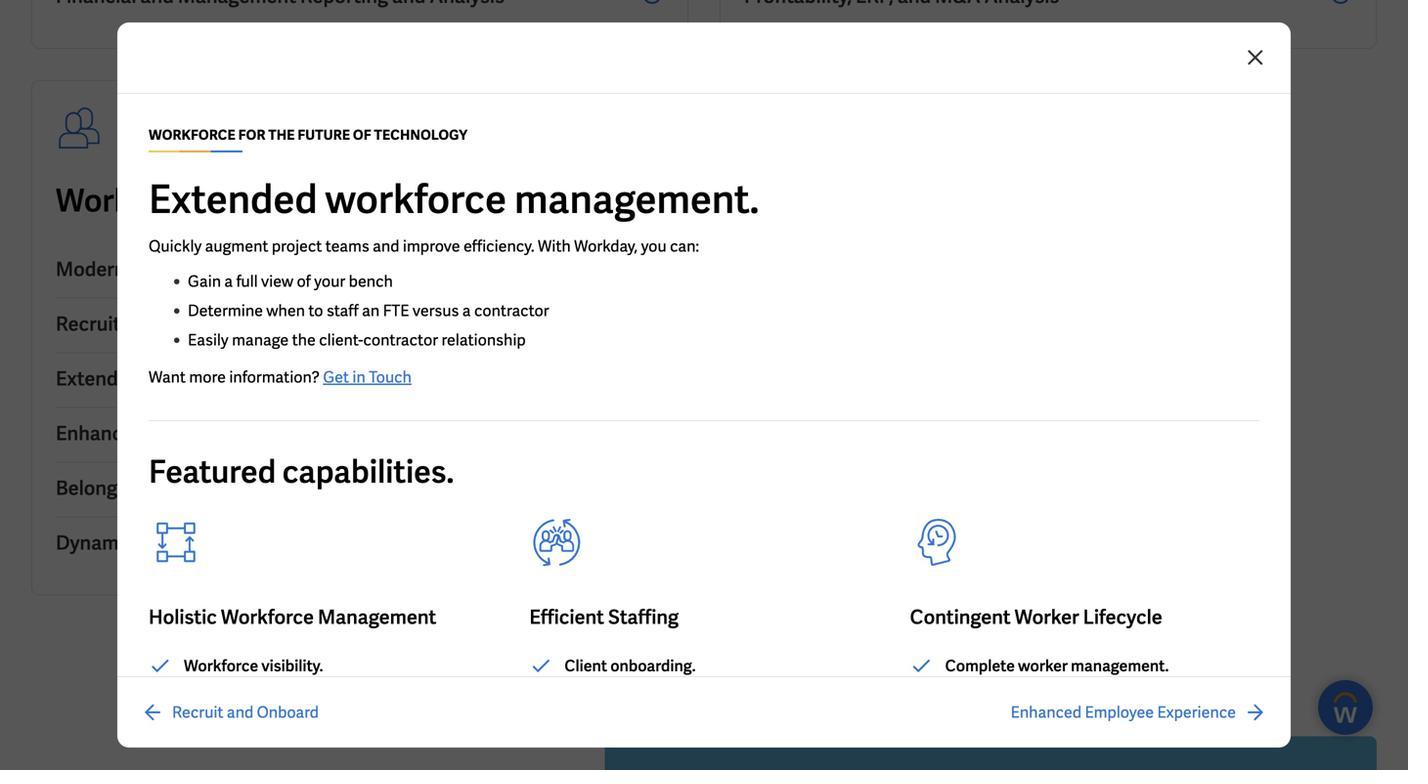 Task type: locate. For each thing, give the bounding box(es) containing it.
0 horizontal spatial recruit
[[56, 312, 121, 337]]

enhanced employee experience
[[56, 421, 339, 447], [1011, 703, 1236, 723]]

1 horizontal spatial recruit
[[172, 703, 224, 723]]

recruit
[[56, 312, 121, 337], [172, 703, 224, 723]]

project
[[272, 236, 322, 257]]

0 horizontal spatial contractor
[[363, 330, 438, 351]]

of
[[411, 180, 439, 221], [297, 271, 311, 292]]

the down to
[[292, 330, 316, 351]]

onboard
[[162, 312, 240, 337], [257, 703, 319, 723]]

of up 'quickly augment project teams and improve efficiency. with workday, you can:'
[[411, 180, 439, 221]]

1 vertical spatial onboard
[[257, 703, 319, 723]]

extended up the "augment"
[[149, 174, 318, 225]]

and up skills
[[149, 476, 182, 501]]

for
[[238, 126, 266, 144]]

client-
[[319, 330, 363, 351]]

1 vertical spatial of
[[297, 271, 311, 292]]

1 vertical spatial recruit and onboard button
[[141, 701, 319, 725]]

enhanced employee experience for the leftmost enhanced employee experience 'button'
[[56, 421, 339, 447]]

workforce visibility.
[[184, 656, 323, 677]]

contractor up relationship
[[474, 301, 549, 321]]

of for view
[[297, 271, 311, 292]]

0 horizontal spatial extended
[[56, 366, 140, 392]]

your
[[314, 271, 346, 292]]

management. for complete worker management.
[[1071, 656, 1169, 677]]

0 vertical spatial management.
[[514, 174, 760, 225]]

management. up you
[[514, 174, 760, 225]]

enhanced
[[56, 421, 145, 447], [1011, 703, 1082, 723]]

skills
[[138, 531, 185, 556]]

workforce inside button
[[144, 366, 237, 392]]

for
[[211, 180, 251, 221]]

employee
[[149, 421, 235, 447], [1085, 703, 1154, 723]]

0 horizontal spatial management.
[[514, 174, 760, 225]]

1 vertical spatial enhanced employee experience button
[[1011, 701, 1268, 725]]

can:
[[670, 236, 699, 257]]

employee up featured
[[149, 421, 235, 447]]

enhanced employee experience for enhanced employee experience 'button' inside the extended workforce management. dialog
[[1011, 703, 1236, 723]]

curation
[[189, 531, 267, 556]]

client onboarding.
[[565, 656, 696, 677]]

recruit and onboard up want
[[56, 312, 240, 337]]

a right versus
[[462, 301, 471, 321]]

to
[[309, 301, 323, 321]]

of
[[353, 126, 371, 144]]

1 vertical spatial employee
[[1085, 703, 1154, 723]]

1 vertical spatial the
[[292, 330, 316, 351]]

easily
[[188, 330, 229, 351]]

extended inside button
[[56, 366, 140, 392]]

relationship
[[442, 330, 526, 351]]

client
[[565, 656, 608, 677]]

management inside button
[[241, 366, 360, 392]]

enhanced employee experience button down complete worker management.
[[1011, 701, 1268, 725]]

workday,
[[574, 236, 638, 257]]

technology
[[446, 180, 609, 221]]

0 vertical spatial enhanced employee experience
[[56, 421, 339, 447]]

the
[[268, 126, 295, 144]]

enhanced employee experience button down in
[[56, 408, 664, 463]]

extended workforce management button
[[56, 354, 664, 408]]

holistic workforce management
[[149, 605, 437, 630]]

recruit and onboard down workforce visibility.
[[172, 703, 319, 723]]

1 vertical spatial contractor
[[363, 330, 438, 351]]

of for future
[[411, 180, 439, 221]]

1 horizontal spatial experience
[[1158, 703, 1236, 723]]

recruit and onboard inside extended workforce management. dialog
[[172, 703, 319, 723]]

hr
[[166, 257, 192, 282]]

enhanced up belonging
[[56, 421, 145, 447]]

recruit down modernized
[[56, 312, 121, 337]]

0 horizontal spatial employee
[[149, 421, 235, 447]]

the
[[257, 180, 305, 221], [292, 330, 316, 351]]

management inside dialog
[[318, 605, 437, 630]]

management down "dynamic skills curation" button
[[318, 605, 437, 630]]

extended workforce management. dialog
[[0, 0, 1409, 771]]

0 vertical spatial extended
[[149, 174, 318, 225]]

management. down lifecycle
[[1071, 656, 1169, 677]]

1 horizontal spatial extended
[[149, 174, 318, 225]]

0 vertical spatial enhanced employee experience button
[[56, 408, 664, 463]]

management.
[[514, 174, 760, 225], [1071, 656, 1169, 677]]

contractor down the fte
[[363, 330, 438, 351]]

1 vertical spatial extended
[[56, 366, 140, 392]]

0 horizontal spatial enhanced employee experience
[[56, 421, 339, 447]]

and
[[373, 236, 400, 257], [124, 312, 158, 337], [149, 476, 182, 501], [227, 703, 254, 723]]

technology
[[374, 126, 468, 144]]

enhanced employee experience button
[[56, 408, 664, 463], [1011, 701, 1268, 725]]

1 vertical spatial enhanced
[[1011, 703, 1082, 723]]

enhanced employee experience down complete worker management.
[[1011, 703, 1236, 723]]

employee down complete worker management.
[[1085, 703, 1154, 723]]

service
[[196, 257, 262, 282]]

0 vertical spatial experience
[[239, 421, 339, 447]]

0 vertical spatial of
[[411, 180, 439, 221]]

0 horizontal spatial enhanced
[[56, 421, 145, 447]]

view
[[261, 271, 294, 292]]

onboarding.
[[611, 656, 696, 677]]

onboard down 'gain'
[[162, 312, 240, 337]]

1 vertical spatial recruit and onboard
[[172, 703, 319, 723]]

1 horizontal spatial of
[[411, 180, 439, 221]]

workforce down the holistic
[[184, 656, 258, 677]]

future
[[311, 180, 404, 221]]

management
[[241, 366, 360, 392], [318, 605, 437, 630]]

experience
[[239, 421, 339, 447], [1158, 703, 1236, 723]]

1 vertical spatial management
[[318, 605, 437, 630]]

dynamic
[[56, 531, 134, 556]]

touch
[[369, 367, 412, 388]]

staff
[[327, 301, 359, 321]]

versus
[[413, 301, 459, 321]]

1 vertical spatial management.
[[1071, 656, 1169, 677]]

the inside gain a full view of your bench determine when to staff an fte versus a contractor easily manage the client-contractor relationship
[[292, 330, 316, 351]]

full
[[236, 271, 258, 292]]

contractor
[[474, 301, 549, 321], [363, 330, 438, 351]]

diversity
[[186, 476, 265, 501]]

extended left want
[[56, 366, 140, 392]]

1 vertical spatial recruit
[[172, 703, 224, 723]]

1 horizontal spatial contractor
[[474, 301, 549, 321]]

0 horizontal spatial of
[[297, 271, 311, 292]]

enhanced inside extended workforce management. dialog
[[1011, 703, 1082, 723]]

a
[[224, 271, 233, 292], [462, 301, 471, 321]]

0 vertical spatial management
[[241, 366, 360, 392]]

recruit down workforce visibility.
[[172, 703, 224, 723]]

get
[[323, 367, 349, 388]]

1 horizontal spatial employee
[[1085, 703, 1154, 723]]

management down manage
[[241, 366, 360, 392]]

workforce
[[56, 180, 205, 221], [144, 366, 237, 392], [221, 605, 314, 630], [184, 656, 258, 677]]

workforce up quickly
[[56, 180, 205, 221]]

0 vertical spatial the
[[257, 180, 305, 221]]

the up project
[[257, 180, 305, 221]]

enhanced employee experience inside extended workforce management. dialog
[[1011, 703, 1236, 723]]

worker
[[1018, 656, 1068, 677]]

1 vertical spatial enhanced employee experience
[[1011, 703, 1236, 723]]

extended inside dialog
[[149, 174, 318, 225]]

1 horizontal spatial onboard
[[257, 703, 319, 723]]

featured capabilities.
[[149, 452, 454, 493]]

in
[[353, 367, 366, 388]]

onboard down visibility.
[[257, 703, 319, 723]]

belonging and diversity button
[[56, 463, 664, 518]]

workforce down easily
[[144, 366, 237, 392]]

of inside gain a full view of your bench determine when to staff an fte versus a contractor easily manage the client-contractor relationship
[[297, 271, 311, 292]]

1 horizontal spatial enhanced employee experience button
[[1011, 701, 1268, 725]]

1 vertical spatial a
[[462, 301, 471, 321]]

complete
[[946, 656, 1015, 677]]

extended
[[149, 174, 318, 225], [56, 366, 140, 392]]

and up want
[[124, 312, 158, 337]]

extended workforce management.
[[149, 174, 760, 225]]

0 vertical spatial recruit and onboard
[[56, 312, 240, 337]]

a left 'full'
[[224, 271, 233, 292]]

quickly
[[149, 236, 202, 257]]

contingent worker lifecycle
[[910, 605, 1163, 630]]

capabilities.
[[282, 452, 454, 493]]

of left 'your'
[[297, 271, 311, 292]]

extended for extended workforce management.
[[149, 174, 318, 225]]

1 vertical spatial experience
[[1158, 703, 1236, 723]]

enhanced down worker at the bottom right
[[1011, 703, 1082, 723]]

0 vertical spatial enhanced
[[56, 421, 145, 447]]

with
[[538, 236, 571, 257]]

modernized hr service delivery
[[56, 257, 339, 282]]

0 vertical spatial onboard
[[162, 312, 240, 337]]

management. for extended workforce management.
[[514, 174, 760, 225]]

0 vertical spatial a
[[224, 271, 233, 292]]

1 horizontal spatial enhanced employee experience
[[1011, 703, 1236, 723]]

enhanced employee experience up featured
[[56, 421, 339, 447]]

1 horizontal spatial management.
[[1071, 656, 1169, 677]]

1 horizontal spatial enhanced
[[1011, 703, 1082, 723]]

workforce for the future of technology
[[56, 180, 609, 221]]



Task type: describe. For each thing, give the bounding box(es) containing it.
teams
[[326, 236, 370, 257]]

1 horizontal spatial a
[[462, 301, 471, 321]]

holistic
[[149, 605, 217, 630]]

dynamic skills curation button
[[56, 518, 664, 572]]

get in touch link
[[323, 367, 412, 388]]

workforce for the future of technology
[[149, 126, 468, 144]]

management for holistic workforce management
[[318, 605, 437, 630]]

belonging and diversity
[[56, 476, 265, 501]]

information?
[[229, 367, 320, 388]]

you
[[641, 236, 667, 257]]

0 horizontal spatial a
[[224, 271, 233, 292]]

bench
[[349, 271, 393, 292]]

modernized hr service delivery button
[[56, 244, 664, 299]]

0 vertical spatial employee
[[149, 421, 235, 447]]

determine
[[188, 301, 263, 321]]

0 horizontal spatial onboard
[[162, 312, 240, 337]]

efficient
[[530, 605, 604, 630]]

0 horizontal spatial enhanced employee experience button
[[56, 408, 664, 463]]

extended workforce management
[[56, 366, 360, 392]]

belonging
[[56, 476, 145, 501]]

manage
[[232, 330, 289, 351]]

recruit inside extended workforce management. dialog
[[172, 703, 224, 723]]

extended for extended workforce management
[[56, 366, 140, 392]]

worker
[[1015, 605, 1080, 630]]

featured
[[149, 452, 276, 493]]

delivery
[[266, 257, 339, 282]]

dynamic skills curation
[[56, 531, 267, 556]]

workforce
[[149, 126, 236, 144]]

idc infobrief for tech image
[[605, 737, 1377, 771]]

modernized
[[56, 257, 162, 282]]

recruit and onboard button inside extended workforce management. dialog
[[141, 701, 319, 725]]

quickly augment project teams and improve efficiency. with workday, you can:
[[149, 236, 699, 257]]

experience inside extended workforce management. dialog
[[1158, 703, 1236, 723]]

visibility.
[[262, 656, 323, 677]]

staffing
[[608, 605, 679, 630]]

efficiency.
[[464, 236, 535, 257]]

workforce
[[325, 174, 507, 225]]

0 horizontal spatial experience
[[239, 421, 339, 447]]

more
[[189, 367, 226, 388]]

0 vertical spatial recruit and onboard button
[[56, 299, 664, 354]]

when
[[266, 301, 305, 321]]

enhanced for enhanced employee experience 'button' inside the extended workforce management. dialog
[[1011, 703, 1082, 723]]

contingent
[[910, 605, 1011, 630]]

lifecycle
[[1084, 605, 1163, 630]]

enhanced for the leftmost enhanced employee experience 'button'
[[56, 421, 145, 447]]

want more information? get in touch
[[149, 367, 412, 388]]

management for extended workforce management
[[241, 366, 360, 392]]

and down workforce visibility.
[[227, 703, 254, 723]]

future
[[298, 126, 350, 144]]

fte
[[383, 301, 409, 321]]

0 vertical spatial contractor
[[474, 301, 549, 321]]

want
[[149, 367, 186, 388]]

an
[[362, 301, 380, 321]]

gain a full view of your bench determine when to staff an fte versus a contractor easily manage the client-contractor relationship
[[188, 271, 549, 351]]

workforce up workforce visibility.
[[221, 605, 314, 630]]

augment
[[205, 236, 268, 257]]

efficient staffing
[[530, 605, 679, 630]]

employee inside extended workforce management. dialog
[[1085, 703, 1154, 723]]

improve
[[403, 236, 460, 257]]

and inside belonging and diversity button
[[149, 476, 182, 501]]

gain
[[188, 271, 221, 292]]

complete worker management.
[[946, 656, 1169, 677]]

enhanced employee experience button inside extended workforce management. dialog
[[1011, 701, 1268, 725]]

0 vertical spatial recruit
[[56, 312, 121, 337]]

and up bench at top
[[373, 236, 400, 257]]

onboard inside extended workforce management. dialog
[[257, 703, 319, 723]]



Task type: vqa. For each thing, say whether or not it's contained in the screenshot.
rightmost Employee
yes



